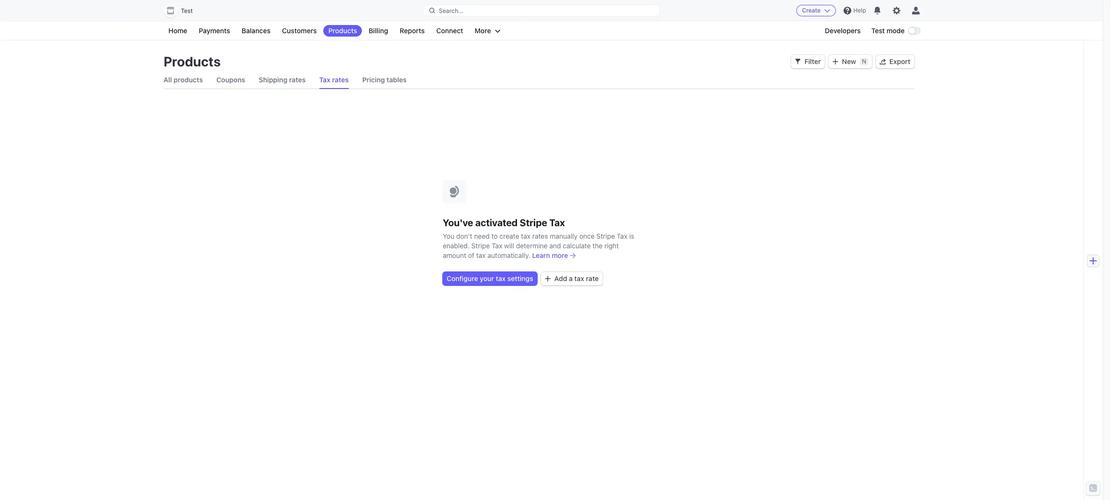 Task type: vqa. For each thing, say whether or not it's contained in the screenshot.
the Test mode option
no



Task type: locate. For each thing, give the bounding box(es) containing it.
all products link
[[164, 71, 203, 89]]

0 horizontal spatial rates
[[289, 76, 306, 84]]

0 horizontal spatial svg image
[[545, 276, 550, 282]]

rates inside shipping rates link
[[289, 76, 306, 84]]

rates
[[289, 76, 306, 84], [332, 76, 349, 84], [532, 232, 548, 240]]

add a tax rate
[[554, 274, 599, 283]]

test
[[181, 7, 193, 14], [872, 27, 885, 35]]

your
[[480, 274, 494, 283]]

0 vertical spatial products
[[328, 27, 357, 35]]

1 vertical spatial stripe
[[596, 232, 615, 240]]

test up home
[[181, 7, 193, 14]]

test inside button
[[181, 7, 193, 14]]

0 vertical spatial svg image
[[880, 59, 886, 65]]

the
[[592, 242, 603, 250]]

you've
[[443, 217, 473, 228]]

svg image left new
[[833, 59, 838, 65]]

1 vertical spatial svg image
[[545, 276, 550, 282]]

new
[[842, 57, 856, 66]]

tax
[[319, 76, 330, 84], [549, 217, 565, 228], [617, 232, 627, 240], [492, 242, 502, 250]]

test for test
[[181, 7, 193, 14]]

calculate
[[563, 242, 591, 250]]

rates inside you don't need to create tax rates manually once stripe tax is enabled. stripe tax will determine and calculate the right amount of tax automatically.
[[532, 232, 548, 240]]

search…
[[439, 7, 463, 14]]

test for test mode
[[872, 27, 885, 35]]

0 vertical spatial test
[[181, 7, 193, 14]]

export button
[[876, 55, 914, 68]]

0 horizontal spatial test
[[181, 7, 193, 14]]

add a tax rate button
[[541, 272, 602, 286]]

rates left pricing
[[332, 76, 349, 84]]

test left mode
[[872, 27, 885, 35]]

tab list containing all products
[[164, 71, 914, 89]]

rates up the 'determine'
[[532, 232, 548, 240]]

0 horizontal spatial svg image
[[795, 59, 801, 65]]

tax right a
[[574, 274, 584, 283]]

all products
[[164, 76, 203, 84]]

need
[[474, 232, 490, 240]]

test button
[[164, 4, 202, 17]]

rates right shipping
[[289, 76, 306, 84]]

0 vertical spatial stripe
[[520, 217, 547, 228]]

1 svg image from the left
[[795, 59, 801, 65]]

svg image
[[795, 59, 801, 65], [833, 59, 838, 65]]

0 horizontal spatial stripe
[[471, 242, 490, 250]]

create button
[[796, 5, 836, 16]]

rates for tax rates
[[332, 76, 349, 84]]

1 vertical spatial products
[[164, 53, 221, 69]]

payments
[[199, 27, 230, 35]]

rates inside tax rates link
[[332, 76, 349, 84]]

tax right "your"
[[496, 274, 506, 283]]

products up products
[[164, 53, 221, 69]]

1 horizontal spatial svg image
[[880, 59, 886, 65]]

tax
[[521, 232, 530, 240], [476, 251, 486, 260], [496, 274, 506, 283], [574, 274, 584, 283]]

stripe down the need
[[471, 242, 490, 250]]

export
[[890, 57, 911, 66]]

stripe up right on the top right of page
[[596, 232, 615, 240]]

help
[[854, 7, 866, 14]]

filter button
[[791, 55, 825, 68]]

tab list
[[164, 71, 914, 89]]

tax left is
[[617, 232, 627, 240]]

1 horizontal spatial svg image
[[833, 59, 838, 65]]

1 vertical spatial test
[[872, 27, 885, 35]]

tax right shipping rates
[[319, 76, 330, 84]]

tax rates
[[319, 76, 349, 84]]

svg image left "filter"
[[795, 59, 801, 65]]

2 vertical spatial stripe
[[471, 242, 490, 250]]

svg image left "export"
[[880, 59, 886, 65]]

2 horizontal spatial rates
[[532, 232, 548, 240]]

1 horizontal spatial products
[[328, 27, 357, 35]]

1 horizontal spatial test
[[872, 27, 885, 35]]

products
[[328, 27, 357, 35], [164, 53, 221, 69]]

svg image left add
[[545, 276, 550, 282]]

tax down to
[[492, 242, 502, 250]]

rate
[[586, 274, 599, 283]]

svg image for export
[[880, 59, 886, 65]]

more button
[[470, 25, 506, 37]]

tax rates link
[[319, 71, 349, 89]]

svg image inside the export popup button
[[880, 59, 886, 65]]

don't
[[456, 232, 472, 240]]

2 horizontal spatial stripe
[[596, 232, 615, 240]]

payments link
[[194, 25, 235, 37]]

svg image inside filter popup button
[[795, 59, 801, 65]]

learn more link
[[532, 251, 576, 260]]

pricing tables
[[362, 76, 407, 84]]

stripe
[[520, 217, 547, 228], [596, 232, 615, 240], [471, 242, 490, 250]]

0 horizontal spatial products
[[164, 53, 221, 69]]

customers link
[[277, 25, 322, 37]]

stripe up the 'determine'
[[520, 217, 547, 228]]

coupons
[[216, 76, 245, 84]]

add
[[554, 274, 567, 283]]

all
[[164, 76, 172, 84]]

1 horizontal spatial stripe
[[520, 217, 547, 228]]

rates for shipping rates
[[289, 76, 306, 84]]

products left billing
[[328, 27, 357, 35]]

tax inside tab list
[[319, 76, 330, 84]]

1 horizontal spatial rates
[[332, 76, 349, 84]]

is
[[629, 232, 634, 240]]

home
[[168, 27, 187, 35]]

help button
[[840, 3, 870, 18]]

svg image
[[880, 59, 886, 65], [545, 276, 550, 282]]

svg image inside add a tax rate button
[[545, 276, 550, 282]]



Task type: describe. For each thing, give the bounding box(es) containing it.
to
[[491, 232, 498, 240]]

you've activated stripe tax
[[443, 217, 565, 228]]

balances
[[242, 27, 271, 35]]

test mode
[[872, 27, 905, 35]]

svg image for add a tax rate
[[545, 276, 550, 282]]

learn
[[532, 251, 550, 260]]

2 svg image from the left
[[833, 59, 838, 65]]

more
[[552, 251, 568, 260]]

you don't need to create tax rates manually once stripe tax is enabled. stripe tax will determine and calculate the right amount of tax automatically.
[[443, 232, 634, 260]]

settings
[[507, 274, 533, 283]]

n
[[862, 58, 867, 65]]

Search… search field
[[424, 5, 660, 17]]

determine
[[516, 242, 547, 250]]

Search… text field
[[424, 5, 660, 17]]

shipping rates
[[259, 76, 306, 84]]

configure your tax settings link
[[443, 272, 537, 286]]

amount
[[443, 251, 466, 260]]

configure your tax settings
[[447, 274, 533, 283]]

automatically.
[[487, 251, 530, 260]]

home link
[[164, 25, 192, 37]]

tax inside button
[[574, 274, 584, 283]]

activated
[[475, 217, 518, 228]]

of
[[468, 251, 474, 260]]

and
[[549, 242, 561, 250]]

billing link
[[364, 25, 393, 37]]

you
[[443, 232, 454, 240]]

products inside "link"
[[328, 27, 357, 35]]

a
[[569, 274, 573, 283]]

enabled.
[[443, 242, 469, 250]]

customers
[[282, 27, 317, 35]]

tax up the 'determine'
[[521, 232, 530, 240]]

tables
[[387, 76, 407, 84]]

right
[[604, 242, 619, 250]]

tax up manually in the top of the page
[[549, 217, 565, 228]]

manually
[[550, 232, 577, 240]]

shipping rates link
[[259, 71, 306, 89]]

learn more
[[532, 251, 568, 260]]

billing
[[369, 27, 388, 35]]

reports link
[[395, 25, 430, 37]]

developers link
[[820, 25, 866, 37]]

more
[[475, 27, 491, 35]]

pricing tables link
[[362, 71, 407, 89]]

create
[[499, 232, 519, 240]]

products
[[174, 76, 203, 84]]

balances link
[[237, 25, 275, 37]]

pricing
[[362, 76, 385, 84]]

configure
[[447, 274, 478, 283]]

reports
[[400, 27, 425, 35]]

will
[[504, 242, 514, 250]]

mode
[[887, 27, 905, 35]]

once
[[579, 232, 595, 240]]

create
[[802, 7, 821, 14]]

products link
[[324, 25, 362, 37]]

tax right of
[[476, 251, 486, 260]]

filter
[[805, 57, 821, 66]]

coupons link
[[216, 71, 245, 89]]

connect
[[436, 27, 463, 35]]

developers
[[825, 27, 861, 35]]

shipping
[[259, 76, 287, 84]]

connect link
[[432, 25, 468, 37]]



